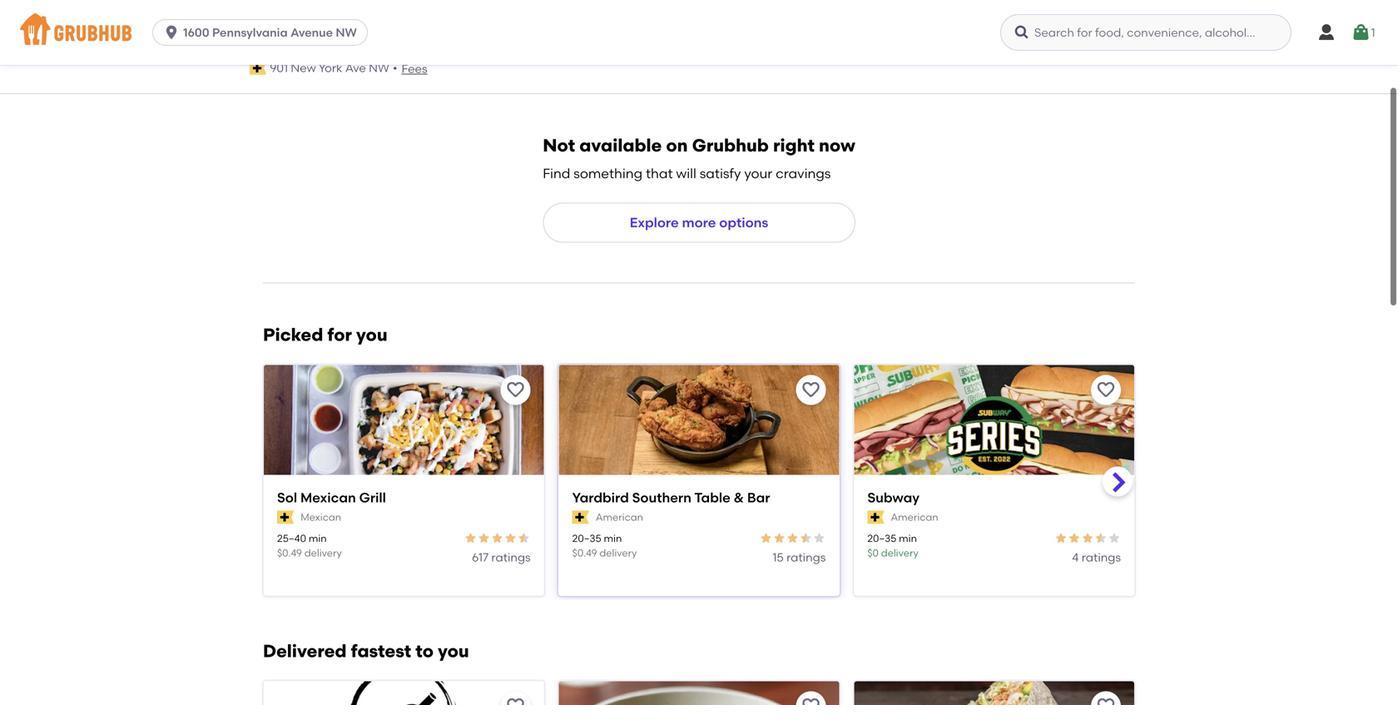 Task type: locate. For each thing, give the bounding box(es) containing it.
ratings right 4
[[1082, 550, 1122, 564]]

1 vertical spatial save this restaurant image
[[801, 697, 821, 705]]

star icon image
[[464, 532, 478, 545], [478, 532, 491, 545], [491, 532, 504, 545], [504, 532, 518, 545], [518, 532, 531, 545], [518, 532, 531, 545], [760, 532, 773, 545], [773, 532, 786, 545], [786, 532, 800, 545], [800, 532, 813, 545], [800, 532, 813, 545], [813, 532, 826, 545], [1055, 532, 1068, 545], [1068, 532, 1082, 545], [1082, 532, 1095, 545], [1095, 532, 1108, 545], [1095, 532, 1108, 545], [1108, 532, 1122, 545]]

4 ratings
[[1073, 550, 1122, 564]]

grubhub
[[692, 135, 769, 156]]

southern up • fees
[[356, 21, 460, 49]]

not
[[543, 135, 576, 156]]

617 ratings
[[472, 550, 531, 564]]

delivery for southern
[[600, 547, 637, 559]]

0 horizontal spatial yardbird
[[250, 21, 351, 49]]

subscription pass image left 901
[[250, 61, 267, 75]]

now
[[819, 135, 856, 156]]

901
[[270, 61, 288, 75]]

1 vertical spatial bar
[[748, 490, 771, 506]]

table
[[465, 21, 529, 49], [695, 490, 731, 506]]

mexican
[[301, 490, 356, 506], [301, 511, 341, 523]]

20–35 inside "20–35 min $0 delivery"
[[868, 532, 897, 544]]

0 vertical spatial yardbird southern table & bar
[[250, 21, 599, 49]]

delivered fastest to you
[[263, 641, 469, 662]]

american up 20–35 min $0.49 delivery
[[596, 511, 644, 523]]

1
[[1372, 25, 1376, 39]]

yardbird
[[250, 21, 351, 49], [573, 490, 629, 506]]

fees
[[402, 62, 428, 76]]

yardbird southern table & bar logo image
[[1077, 0, 1136, 36], [559, 365, 840, 504]]

25–40
[[277, 532, 306, 544]]

2 ratings from the left
[[787, 550, 826, 564]]

•
[[393, 61, 398, 75]]

• fees
[[393, 61, 428, 76]]

&
[[535, 21, 553, 49], [734, 490, 744, 506]]

delivered
[[263, 641, 347, 662]]

0 horizontal spatial southern
[[356, 21, 460, 49]]

1 ratings from the left
[[492, 550, 531, 564]]

american down the subway
[[891, 511, 939, 523]]

you right for
[[356, 324, 388, 346]]

bar inside yardbird southern table & bar link
[[748, 490, 771, 506]]

3 min from the left
[[899, 532, 917, 544]]

2 american from the left
[[891, 511, 939, 523]]

explore more options
[[630, 214, 769, 231]]

the smith - penn quarter - (901 f st nw) logo image
[[559, 682, 840, 705]]

1 horizontal spatial &
[[734, 490, 744, 506]]

1 horizontal spatial nw
[[369, 61, 390, 75]]

0 horizontal spatial save this restaurant image
[[801, 697, 821, 705]]

3 ratings from the left
[[1082, 550, 1122, 564]]

1 horizontal spatial southern
[[632, 490, 692, 506]]

save this restaurant button for devon and blakely logo
[[1092, 692, 1122, 705]]

yardbird up 'new'
[[250, 21, 351, 49]]

0 vertical spatial &
[[535, 21, 553, 49]]

picked
[[263, 324, 323, 346]]

0 horizontal spatial min
[[309, 532, 327, 544]]

save this restaurant button for the smith - penn quarter - (901 f st nw) logo
[[796, 692, 826, 705]]

1 horizontal spatial $0.49
[[573, 547, 597, 559]]

2 horizontal spatial delivery
[[882, 547, 919, 559]]

0 horizontal spatial 20–35
[[573, 532, 602, 544]]

fastest
[[351, 641, 412, 662]]

cravings
[[776, 165, 831, 181]]

more
[[682, 214, 716, 231]]

2 min from the left
[[604, 532, 622, 544]]

min
[[309, 532, 327, 544], [604, 532, 622, 544], [899, 532, 917, 544]]

1 vertical spatial &
[[734, 490, 744, 506]]

american
[[596, 511, 644, 523], [891, 511, 939, 523]]

1 horizontal spatial american
[[891, 511, 939, 523]]

0 horizontal spatial svg image
[[163, 24, 180, 41]]

0 horizontal spatial american
[[596, 511, 644, 523]]

southern
[[356, 21, 460, 49], [632, 490, 692, 506]]

the bottle house logo image
[[264, 682, 544, 705]]

nw right avenue
[[336, 25, 357, 40]]

1 horizontal spatial yardbird southern table & bar logo image
[[1077, 0, 1136, 36]]

1 vertical spatial mexican
[[301, 511, 341, 523]]

mexican right sol
[[301, 490, 356, 506]]

your
[[745, 165, 773, 181]]

0 horizontal spatial subscription pass image
[[250, 61, 267, 75]]

yardbird up 20–35 min $0.49 delivery
[[573, 490, 629, 506]]

min inside 25–40 min $0.49 delivery
[[309, 532, 327, 544]]

yardbird southern table & bar
[[250, 21, 599, 49], [573, 490, 771, 506]]

0 horizontal spatial &
[[535, 21, 553, 49]]

2 horizontal spatial min
[[899, 532, 917, 544]]

bar
[[558, 21, 599, 49], [748, 490, 771, 506]]

1 american from the left
[[596, 511, 644, 523]]

0 vertical spatial yardbird southern table & bar logo image
[[1077, 0, 1136, 36]]

delivery
[[305, 547, 342, 559], [600, 547, 637, 559], [882, 547, 919, 559]]

0 vertical spatial save this restaurant image
[[1097, 380, 1117, 400]]

20–35
[[573, 532, 602, 544], [868, 532, 897, 544]]

southern up 20–35 min $0.49 delivery
[[632, 490, 692, 506]]

0 horizontal spatial delivery
[[305, 547, 342, 559]]

1 horizontal spatial 20–35
[[868, 532, 897, 544]]

0 vertical spatial you
[[356, 324, 388, 346]]

2 20–35 from the left
[[868, 532, 897, 544]]

25–40 min $0.49 delivery
[[277, 532, 342, 559]]

for
[[328, 324, 352, 346]]

2 horizontal spatial svg image
[[1317, 22, 1337, 42]]

save this restaurant image
[[1097, 380, 1117, 400], [801, 697, 821, 705]]

2 $0.49 from the left
[[573, 547, 597, 559]]

1 vertical spatial table
[[695, 490, 731, 506]]

delivery inside 25–40 min $0.49 delivery
[[305, 547, 342, 559]]

1 horizontal spatial min
[[604, 532, 622, 544]]

subscription pass image
[[250, 61, 267, 75], [277, 511, 294, 524], [573, 511, 589, 524]]

20–35 for subway
[[868, 532, 897, 544]]

0 horizontal spatial ratings
[[492, 550, 531, 564]]

0 vertical spatial nw
[[336, 25, 357, 40]]

min inside 20–35 min $0.49 delivery
[[604, 532, 622, 544]]

explore
[[630, 214, 679, 231]]

min inside "20–35 min $0 delivery"
[[899, 532, 917, 544]]

on
[[666, 135, 688, 156]]

0 vertical spatial yardbird
[[250, 21, 351, 49]]

you
[[356, 324, 388, 346], [438, 641, 469, 662]]

2 horizontal spatial ratings
[[1082, 550, 1122, 564]]

1 horizontal spatial table
[[695, 490, 731, 506]]

$0.49 inside 20–35 min $0.49 delivery
[[573, 547, 597, 559]]

2 delivery from the left
[[600, 547, 637, 559]]

1 horizontal spatial yardbird
[[573, 490, 629, 506]]

1 vertical spatial yardbird
[[573, 490, 629, 506]]

20–35 inside 20–35 min $0.49 delivery
[[573, 532, 602, 544]]

20–35 min $0.49 delivery
[[573, 532, 637, 559]]

1 horizontal spatial delivery
[[600, 547, 637, 559]]

mexican down sol mexican grill in the left of the page
[[301, 511, 341, 523]]

sol mexican grill logo image
[[264, 365, 544, 504]]

15
[[773, 550, 784, 564]]

delivery inside 20–35 min $0.49 delivery
[[600, 547, 637, 559]]

subway link
[[868, 488, 1122, 507]]

ratings right 617
[[492, 550, 531, 564]]

save this restaurant image
[[506, 380, 526, 400], [801, 380, 821, 400], [506, 697, 526, 705], [1097, 697, 1117, 705]]

0 vertical spatial bar
[[558, 21, 599, 49]]

save this restaurant button
[[501, 375, 531, 405], [796, 375, 826, 405], [1092, 375, 1122, 405], [501, 692, 531, 705], [796, 692, 826, 705], [1092, 692, 1122, 705]]

0 vertical spatial table
[[465, 21, 529, 49]]

4
[[1073, 550, 1079, 564]]

save this restaurant image for the smith - penn quarter - (901 f st nw) logo
[[801, 697, 821, 705]]

you right to
[[438, 641, 469, 662]]

svg image
[[1317, 22, 1337, 42], [163, 24, 180, 41], [1014, 24, 1031, 41]]

nw left '•'
[[369, 61, 390, 75]]

min for southern
[[604, 532, 622, 544]]

0 horizontal spatial yardbird southern table & bar logo image
[[559, 365, 840, 504]]

1 horizontal spatial subscription pass image
[[277, 511, 294, 524]]

ratings for table
[[787, 550, 826, 564]]

1 horizontal spatial you
[[438, 641, 469, 662]]

something
[[574, 165, 643, 181]]

york
[[319, 61, 343, 75]]

svg image inside 1600 pennsylvania avenue nw button
[[163, 24, 180, 41]]

0 vertical spatial mexican
[[301, 490, 356, 506]]

3 delivery from the left
[[882, 547, 919, 559]]

ratings
[[492, 550, 531, 564], [787, 550, 826, 564], [1082, 550, 1122, 564]]

ratings right 15 at the bottom right of the page
[[787, 550, 826, 564]]

20–35 min $0 delivery
[[868, 532, 919, 559]]

subscription pass image up 20–35 min $0.49 delivery
[[573, 511, 589, 524]]

$0.49
[[277, 547, 302, 559], [573, 547, 597, 559]]

nw
[[336, 25, 357, 40], [369, 61, 390, 75]]

1 $0.49 from the left
[[277, 547, 302, 559]]

subscription pass image down sol
[[277, 511, 294, 524]]

yardbird southern table & bar up fees
[[250, 21, 599, 49]]

fees button
[[401, 60, 428, 78]]

0 vertical spatial southern
[[356, 21, 460, 49]]

subway
[[868, 490, 920, 506]]

1 20–35 from the left
[[573, 532, 602, 544]]

1 min from the left
[[309, 532, 327, 544]]

devon and blakely logo image
[[855, 682, 1135, 705]]

yardbird southern table & bar up 20–35 min $0.49 delivery
[[573, 490, 771, 506]]

1 delivery from the left
[[305, 547, 342, 559]]

1 horizontal spatial save this restaurant image
[[1097, 380, 1117, 400]]

american for yardbird southern table & bar
[[596, 511, 644, 523]]

617
[[472, 550, 489, 564]]

2 horizontal spatial subscription pass image
[[573, 511, 589, 524]]

0 horizontal spatial nw
[[336, 25, 357, 40]]

1 horizontal spatial bar
[[748, 490, 771, 506]]

0 horizontal spatial $0.49
[[277, 547, 302, 559]]

1 horizontal spatial ratings
[[787, 550, 826, 564]]

pennsylvania
[[212, 25, 288, 40]]

$0.49 inside 25–40 min $0.49 delivery
[[277, 547, 302, 559]]



Task type: vqa. For each thing, say whether or not it's contained in the screenshot.
bottom Seattle,
no



Task type: describe. For each thing, give the bounding box(es) containing it.
1600
[[183, 25, 209, 40]]

save this restaurant button for the bottle house logo
[[501, 692, 531, 705]]

that
[[646, 165, 673, 181]]

save this restaurant image for subway  logo
[[1097, 380, 1117, 400]]

satisfy
[[700, 165, 741, 181]]

right
[[774, 135, 815, 156]]

delivery for mexican
[[305, 547, 342, 559]]

1 vertical spatial you
[[438, 641, 469, 662]]

main navigation navigation
[[0, 0, 1399, 65]]

find something that will satisfy your cravings
[[543, 165, 831, 181]]

1 vertical spatial nw
[[369, 61, 390, 75]]

sol mexican grill link
[[277, 488, 531, 507]]

options
[[720, 214, 769, 231]]

find
[[543, 165, 571, 181]]

$0.49 for sol
[[277, 547, 302, 559]]

save this restaurant button for subway  logo
[[1092, 375, 1122, 405]]

sol mexican grill
[[277, 490, 386, 506]]

20–35 for yardbird southern table & bar
[[573, 532, 602, 544]]

avenue
[[291, 25, 333, 40]]

save this restaurant image for sol mexican grill logo
[[506, 380, 526, 400]]

1 vertical spatial yardbird southern table & bar logo image
[[559, 365, 840, 504]]

ratings for grill
[[492, 550, 531, 564]]

save this restaurant button for sol mexican grill logo
[[501, 375, 531, 405]]

available
[[580, 135, 662, 156]]

$0.49 for yardbird
[[573, 547, 597, 559]]

901 new york ave nw
[[270, 61, 390, 75]]

yardbird southern table & bar link
[[573, 488, 826, 507]]

not available on grubhub right now
[[543, 135, 856, 156]]

picked for you
[[263, 324, 388, 346]]

1 button
[[1352, 17, 1376, 47]]

15 ratings
[[773, 550, 826, 564]]

to
[[416, 641, 434, 662]]

save this restaurant image for the bottle house logo
[[506, 697, 526, 705]]

sol
[[277, 490, 297, 506]]

will
[[676, 165, 697, 181]]

1600 pennsylvania avenue nw button
[[152, 19, 375, 46]]

0 horizontal spatial you
[[356, 324, 388, 346]]

& inside yardbird southern table & bar link
[[734, 490, 744, 506]]

grill
[[359, 490, 386, 506]]

save this restaurant image for devon and blakely logo
[[1097, 697, 1117, 705]]

ave
[[345, 61, 366, 75]]

delivery inside "20–35 min $0 delivery"
[[882, 547, 919, 559]]

Search for food, convenience, alcohol... search field
[[1001, 14, 1292, 51]]

min for mexican
[[309, 532, 327, 544]]

subscription pass image for sol
[[277, 511, 294, 524]]

1600 pennsylvania avenue nw
[[183, 25, 357, 40]]

0 horizontal spatial bar
[[558, 21, 599, 49]]

1 vertical spatial yardbird southern table & bar
[[573, 490, 771, 506]]

0 horizontal spatial table
[[465, 21, 529, 49]]

1 horizontal spatial svg image
[[1014, 24, 1031, 41]]

explore more options button
[[543, 203, 856, 243]]

subscription pass image
[[868, 511, 885, 524]]

$0
[[868, 547, 879, 559]]

new
[[291, 61, 316, 75]]

svg image
[[1352, 22, 1372, 42]]

1 vertical spatial southern
[[632, 490, 692, 506]]

subway  logo image
[[855, 365, 1135, 504]]

subscription pass image for yardbird
[[573, 511, 589, 524]]

nw inside 1600 pennsylvania avenue nw button
[[336, 25, 357, 40]]

american for subway
[[891, 511, 939, 523]]



